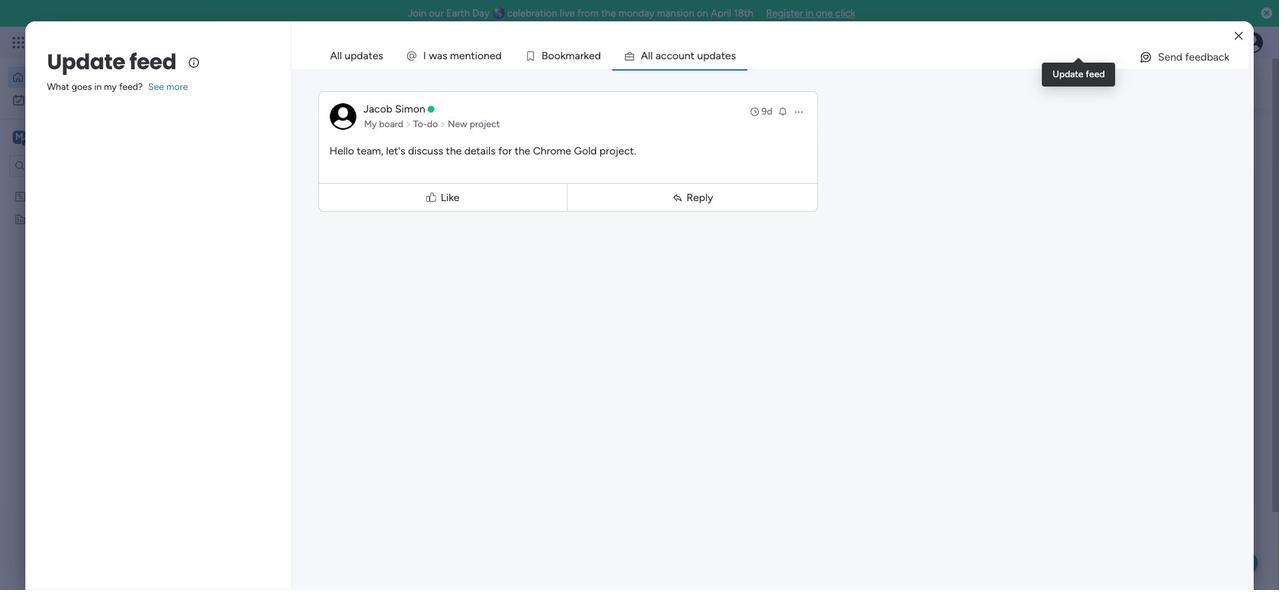 Task type: locate. For each thing, give the bounding box(es) containing it.
list box
[[0, 182, 170, 410]]

tab list
[[319, 43, 1248, 69]]

0 vertical spatial option
[[8, 67, 162, 88]]

workspace image
[[13, 130, 26, 145], [268, 567, 300, 590]]

quick search results list box
[[246, 151, 987, 328]]

tab
[[319, 43, 395, 69]]

option down search in workspace field
[[0, 184, 170, 187]]

option up workspace selection element
[[8, 67, 162, 88]]

option
[[8, 67, 162, 88], [0, 184, 170, 187]]

workspace selection element
[[13, 129, 111, 147]]

give feedback image
[[1139, 51, 1153, 64]]

Search in workspace field
[[28, 158, 111, 174]]

slider arrow image
[[440, 118, 446, 131]]

close image
[[1235, 31, 1243, 41]]

1 horizontal spatial workspace image
[[268, 567, 300, 590]]

select product image
[[12, 36, 25, 49]]

0 horizontal spatial workspace image
[[13, 130, 26, 145]]

roy mann image
[[277, 390, 304, 416]]

0 vertical spatial workspace image
[[13, 130, 26, 145]]



Task type: describe. For each thing, give the bounding box(es) containing it.
monday marketplace image
[[1130, 36, 1144, 49]]

v2 user feedback image
[[1030, 76, 1040, 91]]

options image
[[794, 107, 804, 117]]

1 vertical spatial option
[[0, 184, 170, 187]]

1 vertical spatial workspace image
[[268, 567, 300, 590]]

slider arrow image
[[405, 118, 411, 131]]

jacob simon image
[[1242, 32, 1263, 53]]

reminder image
[[778, 106, 788, 117]]



Task type: vqa. For each thing, say whether or not it's contained in the screenshot.
1st slider arrow icon from right
yes



